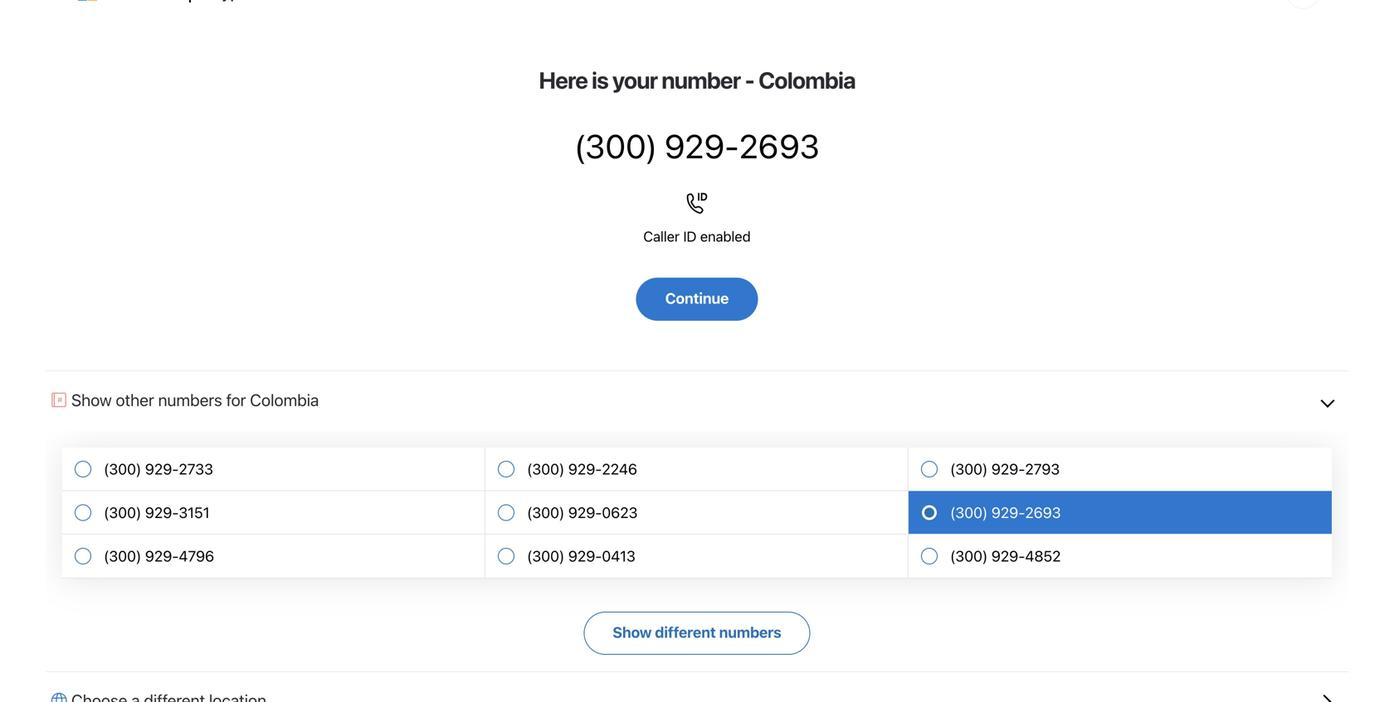 Task type: locate. For each thing, give the bounding box(es) containing it.
(300) down 3 0 0 9 2 9 2 6 9 3 element
[[950, 548, 988, 566]]

numbers right different
[[719, 624, 781, 642]]

929- down 3 0 0 9 2 9 2 7 3 3 'element'
[[145, 504, 179, 522]]

show inside button
[[613, 624, 652, 642]]

929- inside 3 0 0 9 2 9 3 1 5 1 element
[[145, 504, 179, 522]]

continue
[[665, 290, 729, 308]]

2693 down -
[[739, 127, 820, 166]]

(300) down 3 0 0 9 2 9 2 7 9 3 element
[[950, 504, 988, 522]]

(300) 929-3151
[[104, 504, 210, 522]]

numbers for different
[[719, 624, 781, 642]]

929- down 3 0 0 9 2 9 2 6 9 3 element
[[992, 548, 1025, 566]]

(300) for (300) 929-4852 option
[[950, 548, 988, 566]]

929- inside 3 0 0 9 2 9 0 6 2 3 element
[[568, 504, 602, 522]]

929- inside 3 0 0 9 2 9 2 7 3 3 'element'
[[145, 461, 179, 478]]

929- inside 3 0 0 9 2 9 2 6 9 3 element
[[992, 504, 1025, 522]]

numbers inside show other numbers for colombia dropdown button
[[158, 390, 222, 410]]

929- down 3 0 0 9 2 9 3 1 5 1 element
[[145, 548, 179, 566]]

0 horizontal spatial numbers
[[158, 390, 222, 410]]

929- for (300) 929-2246 "radio"
[[568, 461, 602, 478]]

929- up 3 0 0 9 2 9 2 6 9 3 element
[[992, 461, 1025, 478]]

enabled
[[700, 228, 751, 245]]

929- inside 3 0 0 9 2 9 4 8 5 2 element
[[992, 548, 1025, 566]]

2733
[[179, 461, 213, 478]]

numbers for other
[[158, 390, 222, 410]]

1 vertical spatial colombia
[[250, 390, 319, 410]]

(300) down 3 0 0 9 2 9 2 7 3 3 'element'
[[104, 504, 141, 522]]

2693
[[739, 127, 820, 166], [1025, 504, 1061, 522]]

2793
[[1025, 461, 1060, 478]]

(300) inside 3 0 0 9 2 9 4 7 9 6 element
[[104, 548, 141, 566]]

show
[[71, 390, 112, 410], [613, 624, 652, 642]]

929- inside 3 0 0 9 2 9 2 2 4 6 element
[[568, 461, 602, 478]]

collapse-suggested-numbers option group
[[62, 448, 1332, 579]]

colombia right for
[[250, 390, 319, 410]]

colombia
[[758, 66, 855, 94], [250, 390, 319, 410]]

caller id enabled
[[643, 228, 751, 245]]

(300) 929-2693
[[574, 127, 820, 166], [950, 504, 1061, 522]]

929-
[[664, 127, 739, 166], [145, 461, 179, 478], [568, 461, 602, 478], [992, 461, 1025, 478], [145, 504, 179, 522], [568, 504, 602, 522], [992, 504, 1025, 522], [145, 548, 179, 566], [568, 548, 602, 566], [992, 548, 1025, 566]]

0 horizontal spatial (300) 929-2693
[[574, 127, 820, 166]]

929- up (300) 929-0623
[[568, 461, 602, 478]]

(300) 929-0413 radio
[[485, 535, 909, 579]]

(300) 929-4852
[[950, 548, 1061, 566]]

(300) down 3 0 0 9 2 9 0 6 2 3 element
[[527, 548, 565, 566]]

(300) up 3 0 0 9 2 9 2 6 9 3 element
[[950, 461, 988, 478]]

1 vertical spatial 2693
[[1025, 504, 1061, 522]]

0 vertical spatial numbers
[[158, 390, 222, 410]]

(300)
[[574, 127, 657, 166], [104, 461, 141, 478], [527, 461, 565, 478], [950, 461, 988, 478], [104, 504, 141, 522], [527, 504, 565, 522], [950, 504, 988, 522], [104, 548, 141, 566], [527, 548, 565, 566], [950, 548, 988, 566]]

0 horizontal spatial 2693
[[739, 127, 820, 166]]

1 horizontal spatial show
[[613, 624, 652, 642]]

different
[[655, 624, 716, 642]]

show left different
[[613, 624, 652, 642]]

929- for (300) 929-2793 radio
[[992, 461, 1025, 478]]

929- inside 3 0 0 9 2 9 4 7 9 6 element
[[145, 548, 179, 566]]

929- down 3 0 0 9 2 9 0 6 2 3 element
[[568, 548, 602, 566]]

colombia inside show other numbers for colombia dropdown button
[[250, 390, 319, 410]]

(300) 929-2693 down 3 0 0 9 2 9 2 7 9 3 element
[[950, 504, 1061, 522]]

show inside dropdown button
[[71, 390, 112, 410]]

0 horizontal spatial colombia
[[250, 390, 319, 410]]

number
[[662, 66, 741, 94]]

(300) 929-3151 radio
[[62, 492, 485, 535]]

(300) for (300) 929-3151 radio
[[104, 504, 141, 522]]

(300) 929-2793 radio
[[909, 448, 1332, 492]]

numbers inside show different numbers button
[[719, 624, 781, 642]]

(300) inside 3 0 0 9 2 9 2 2 4 6 element
[[527, 461, 565, 478]]

(300) inside the 3 0 0 9 2 9 0 4 1 3 'element'
[[527, 548, 565, 566]]

0 vertical spatial colombia
[[758, 66, 855, 94]]

here is your number - colombia
[[539, 66, 855, 94]]

show left other in the bottom of the page
[[71, 390, 112, 410]]

0 vertical spatial (300) 929-2693
[[574, 127, 820, 166]]

2693 up the 4852 at the bottom right of page
[[1025, 504, 1061, 522]]

0 vertical spatial show
[[71, 390, 112, 410]]

(300) 929-2693 inside radio
[[950, 504, 1061, 522]]

(300) inside 3 0 0 9 2 9 3 1 5 1 element
[[104, 504, 141, 522]]

(300) inside 3 0 0 9 2 9 0 6 2 3 element
[[527, 504, 565, 522]]

1 vertical spatial numbers
[[719, 624, 781, 642]]

numbers left for
[[158, 390, 222, 410]]

(300) up (300) 929-0413
[[527, 504, 565, 522]]

1 horizontal spatial (300) 929-2693
[[950, 504, 1061, 522]]

929- up (300) 929-4852
[[992, 504, 1025, 522]]

other
[[116, 390, 154, 410]]

(300) up (300) 929-0623
[[527, 461, 565, 478]]

(300) 929-2693 down here is your number - colombia
[[574, 127, 820, 166]]

(300) inside 3 0 0 9 2 9 2 6 9 3 element
[[950, 504, 988, 522]]

your
[[612, 66, 657, 94]]

1 vertical spatial show
[[613, 624, 652, 642]]

(300) down 3 0 0 9 2 9 3 1 5 1 element
[[104, 548, 141, 566]]

3 0 0 9 2 9 2 6 9 3 element
[[950, 504, 1061, 522]]

1 vertical spatial (300) 929-2693
[[950, 504, 1061, 522]]

929- inside the 3 0 0 9 2 9 0 4 1 3 'element'
[[568, 548, 602, 566]]

numbers
[[158, 390, 222, 410], [719, 624, 781, 642]]

929- for "(300) 929-2693" radio
[[992, 504, 1025, 522]]

(300) 929-2693 radio
[[909, 492, 1332, 535]]

0 horizontal spatial show
[[71, 390, 112, 410]]

is
[[592, 66, 608, 94]]

929- down 3 0 0 9 2 9 2 2 4 6 element
[[568, 504, 602, 522]]

1 horizontal spatial 2693
[[1025, 504, 1061, 522]]

colombia right -
[[758, 66, 855, 94]]

3 0 0 9 2 9 2 2 4 6 element
[[527, 461, 637, 479]]

3 0 0 9 2 9 2 7 9 3 element
[[950, 461, 1060, 479]]

(300) inside 3 0 0 9 2 9 4 8 5 2 element
[[950, 548, 988, 566]]

929- inside 3 0 0 9 2 9 2 7 9 3 element
[[992, 461, 1025, 478]]

929- down number
[[664, 127, 739, 166]]

(300) up the (300) 929-3151
[[104, 461, 141, 478]]

(300) inside 3 0 0 9 2 9 2 7 3 3 'element'
[[104, 461, 141, 478]]

1 horizontal spatial numbers
[[719, 624, 781, 642]]

show other numbers for colombia
[[71, 390, 319, 410]]

(300) inside 3 0 0 9 2 9 2 7 9 3 element
[[950, 461, 988, 478]]

929- up the (300) 929-3151
[[145, 461, 179, 478]]



Task type: describe. For each thing, give the bounding box(es) containing it.
continue button
[[636, 278, 758, 321]]

929- for (300) 929-4796 radio
[[145, 548, 179, 566]]

929- for (300) 929-4852 option
[[992, 548, 1025, 566]]

929- for (300) 929-0623 option
[[568, 504, 602, 522]]

show for show different numbers
[[613, 624, 652, 642]]

(300) 929-0623
[[527, 504, 638, 522]]

(300) 929-2246 radio
[[485, 448, 909, 492]]

929- for (300) 929-2733 radio
[[145, 461, 179, 478]]

3 0 0 9 2 9 0 6 2 3 element
[[527, 504, 638, 522]]

(300) for (300) 929-2733 radio
[[104, 461, 141, 478]]

3151
[[179, 504, 210, 522]]

2693 inside 3 0 0 9 2 9 2 6 9 3 element
[[1025, 504, 1061, 522]]

(300) 929-2793
[[950, 461, 1060, 478]]

for
[[226, 390, 246, 410]]

here
[[539, 66, 588, 94]]

929- for (300) 929-3151 radio
[[145, 504, 179, 522]]

3 0 0 9 2 9 4 8 5 2 element
[[950, 548, 1061, 566]]

3 0 0 9 2 9 2 7 3 3 element
[[104, 461, 213, 479]]

(300) down is
[[574, 127, 657, 166]]

caller
[[643, 228, 680, 245]]

1 horizontal spatial colombia
[[758, 66, 855, 94]]

4852
[[1025, 548, 1061, 566]]

(300) 929-2733
[[104, 461, 213, 478]]

3 0 0 9 2 9 4 7 9 6 element
[[104, 548, 214, 566]]

929- for (300) 929-0413 option
[[568, 548, 602, 566]]

(300) for (300) 929-4796 radio
[[104, 548, 141, 566]]

4796
[[179, 548, 214, 566]]

show different numbers
[[613, 624, 781, 642]]

(300) for (300) 929-2246 "radio"
[[527, 461, 565, 478]]

show different numbers button
[[584, 612, 810, 655]]

(300) for (300) 929-0413 option
[[527, 548, 565, 566]]

(300) for (300) 929-0623 option
[[527, 504, 565, 522]]

0 vertical spatial 2693
[[739, 127, 820, 166]]

(300) 929-4852 radio
[[909, 535, 1332, 579]]

(300) 929-0623 radio
[[485, 492, 909, 535]]

id
[[683, 228, 697, 245]]

3 0 0 9 2 9 0 4 1 3 element
[[527, 548, 636, 566]]

(300) for (300) 929-2793 radio
[[950, 461, 988, 478]]

show for show other numbers for colombia
[[71, 390, 112, 410]]

(300) for "(300) 929-2693" radio
[[950, 504, 988, 522]]

(300) 929-4796
[[104, 548, 214, 566]]

-
[[745, 66, 754, 94]]

(300) 929-2246
[[527, 461, 637, 478]]

(300) 929-4796 radio
[[62, 535, 485, 579]]

2246
[[602, 461, 637, 478]]

0623
[[602, 504, 638, 522]]

(300) 929-0413
[[527, 548, 636, 566]]

(300) 929-2733 radio
[[62, 448, 485, 492]]

0413
[[602, 548, 636, 566]]

3 0 0 9 2 9 3 1 5 1 element
[[104, 504, 210, 522]]

show other numbers for colombia button
[[46, 371, 1349, 432]]



Task type: vqa. For each thing, say whether or not it's contained in the screenshot.
Skype corresponding to Skype Number
no



